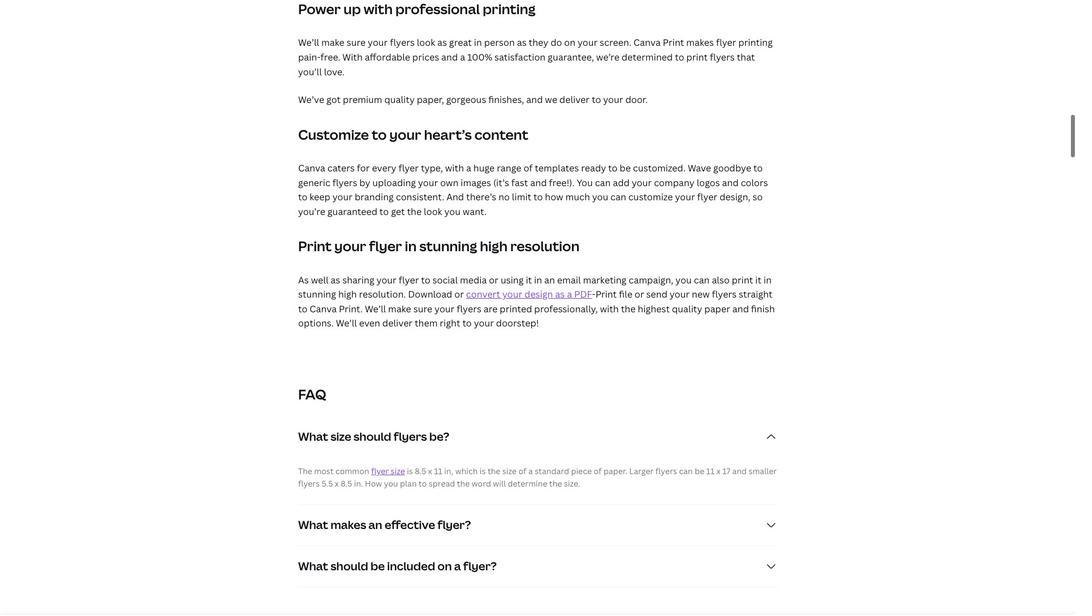Task type: vqa. For each thing, say whether or not it's contained in the screenshot.
the within 'Canva caters for every flyer type, with a huge range of templates ready to be customized. Wave goodbye to generic flyers by uploading your own images (it's fast and free!). You can add your company logos and colors to keep your branding consistent. And there's no limit to how much you can customize your flyer design, so you're guaranteed to get the look you want.'
yes



Task type: describe. For each thing, give the bounding box(es) containing it.
or inside -print file or send your new flyers straight to canva print. we'll make sure your flyers are printed professionally, with the highest quality paper and finish options. we'll even deliver them right to your doorstep!
[[635, 288, 645, 301]]

what should be included on a flyer? button
[[298, 546, 779, 587]]

1 vertical spatial we'll
[[365, 303, 386, 315]]

send
[[647, 288, 668, 301]]

your left "new"
[[670, 288, 690, 301]]

your down type,
[[418, 176, 438, 189]]

should inside what should be included on a flyer? dropdown button
[[331, 559, 369, 574]]

1 horizontal spatial x
[[428, 466, 432, 477]]

premium
[[343, 94, 383, 106]]

we've
[[298, 94, 325, 106]]

deliver inside -print file or send your new flyers straight to canva print. we'll make sure your flyers are printed professionally, with the highest quality paper and finish options. we'll even deliver them right to your doorstep!
[[383, 317, 413, 330]]

to up options. at the bottom of the page
[[298, 303, 308, 315]]

an inside as well as sharing your flyer to social media or using it in an email marketing campaign, you can also print it in stunning high resolution. download or
[[545, 274, 555, 286]]

great
[[449, 36, 472, 49]]

which
[[456, 466, 478, 477]]

uploading
[[373, 176, 416, 189]]

gorgeous
[[447, 94, 487, 106]]

look inside canva caters for every flyer type, with a huge range of templates ready to be customized. wave goodbye to generic flyers by uploading your own images (it's fast and free!). you can add your company logos and colors to keep your branding consistent. and there's no limit to how much you can customize your flyer design, so you're guaranteed to get the look you want.
[[424, 205, 443, 218]]

to up every
[[372, 125, 387, 144]]

range
[[497, 162, 522, 174]]

be inside is 8.5 x 11 in, which is the size of a standard piece of paper. larger flyers can be 11 x 17 and smaller flyers 5.5 x 8.5 in. how you plan to spread the word will determine the size.
[[695, 466, 705, 477]]

as inside as well as sharing your flyer to social media or using it in an email marketing campaign, you can also print it in stunning high resolution. download or
[[331, 274, 340, 286]]

as well as sharing your flyer to social media or using it in an email marketing campaign, you can also print it in stunning high resolution. download or
[[298, 274, 772, 301]]

print inside 'we'll make sure your flyers look as great in person as they do on your screen. canva print makes flyer printing pain-free. with affordable prices and a 100% satisfaction guarantee, we're determined to print flyers that you'll love.'
[[663, 36, 685, 49]]

be?
[[430, 429, 450, 445]]

the down the standard at the bottom of the page
[[550, 479, 562, 489]]

with inside canva caters for every flyer type, with a huge range of templates ready to be customized. wave goodbye to generic flyers by uploading your own images (it's fast and free!). you can add your company logos and colors to keep your branding consistent. and there's no limit to how much you can customize your flyer design, so you're guaranteed to get the look you want.
[[446, 162, 464, 174]]

campaign,
[[629, 274, 674, 286]]

add
[[613, 176, 630, 189]]

convert your design as a pdf
[[466, 288, 593, 301]]

a inside is 8.5 x 11 in, which is the size of a standard piece of paper. larger flyers can be 11 x 17 and smaller flyers 5.5 x 8.5 in. how you plan to spread the word will determine the size.
[[529, 466, 533, 477]]

want.
[[463, 205, 487, 218]]

effective
[[385, 517, 435, 533]]

get
[[391, 205, 405, 218]]

sure inside -print file or send your new flyers straight to canva print. we'll make sure your flyers are printed professionally, with the highest quality paper and finish options. we'll even deliver them right to your doorstep!
[[414, 303, 433, 315]]

as up satisfaction
[[517, 36, 527, 49]]

0 vertical spatial flyer?
[[438, 517, 471, 533]]

2 horizontal spatial x
[[717, 466, 721, 477]]

and inside -print file or send your new flyers straight to canva print. we'll make sure your flyers are printed professionally, with the highest quality paper and finish options. we'll even deliver them right to your doorstep!
[[733, 303, 750, 315]]

love.
[[324, 65, 345, 78]]

file
[[619, 288, 633, 301]]

canva inside canva caters for every flyer type, with a huge range of templates ready to be customized. wave goodbye to generic flyers by uploading your own images (it's fast and free!). you can add your company logos and colors to keep your branding consistent. and there's no limit to how much you can customize your flyer design, so you're guaranteed to get the look you want.
[[298, 162, 325, 174]]

high inside as well as sharing your flyer to social media or using it in an email marketing campaign, you can also print it in stunning high resolution. download or
[[339, 288, 357, 301]]

how
[[545, 191, 564, 203]]

can down add
[[611, 191, 627, 203]]

(it's
[[494, 176, 510, 189]]

spread
[[429, 479, 455, 489]]

the most common flyer size
[[298, 466, 405, 477]]

to up you're
[[298, 191, 308, 203]]

no
[[499, 191, 510, 203]]

to left door.
[[592, 94, 602, 106]]

17
[[723, 466, 731, 477]]

to left how
[[534, 191, 543, 203]]

makes inside dropdown button
[[331, 517, 367, 533]]

customized.
[[633, 162, 686, 174]]

new
[[692, 288, 710, 301]]

so
[[753, 191, 763, 203]]

paper,
[[417, 94, 444, 106]]

with inside -print file or send your new flyers straight to canva print. we'll make sure your flyers are printed professionally, with the highest quality paper and finish options. we'll even deliver them right to your doorstep!
[[601, 303, 619, 315]]

can down ready
[[595, 176, 611, 189]]

we're
[[597, 51, 620, 63]]

makes inside 'we'll make sure your flyers look as great in person as they do on your screen. canva print makes flyer printing pain-free. with affordable prices and a 100% satisfaction guarantee, we're determined to print flyers that you'll love.'
[[687, 36, 714, 49]]

1 horizontal spatial 8.5
[[415, 466, 427, 477]]

your up every
[[390, 125, 422, 144]]

size inside "dropdown button"
[[331, 429, 352, 445]]

in up straight
[[764, 274, 772, 286]]

flyers down also
[[712, 288, 737, 301]]

do
[[551, 36, 562, 49]]

also
[[712, 274, 730, 286]]

by
[[360, 176, 371, 189]]

and
[[447, 191, 464, 203]]

2 it from the left
[[756, 274, 762, 286]]

free!).
[[549, 176, 575, 189]]

colors
[[741, 176, 769, 189]]

for
[[357, 162, 370, 174]]

and left we
[[527, 94, 543, 106]]

print inside 'we'll make sure your flyers look as great in person as they do on your screen. canva print makes flyer printing pain-free. with affordable prices and a 100% satisfaction guarantee, we're determined to print flyers that you'll love.'
[[687, 51, 708, 63]]

2 vertical spatial we'll
[[336, 317, 357, 330]]

ready
[[582, 162, 607, 174]]

you down you
[[593, 191, 609, 203]]

content
[[475, 125, 529, 144]]

highest
[[638, 303, 670, 315]]

customize
[[298, 125, 369, 144]]

flyer inside 'we'll make sure your flyers look as great in person as they do on your screen. canva print makes flyer printing pain-free. with affordable prices and a 100% satisfaction guarantee, we're determined to print flyers that you'll love.'
[[717, 36, 737, 49]]

affordable
[[365, 51, 411, 63]]

wave
[[688, 162, 712, 174]]

printed
[[500, 303, 533, 315]]

to left get
[[380, 205, 389, 218]]

got
[[327, 94, 341, 106]]

an inside dropdown button
[[369, 517, 383, 533]]

they
[[529, 36, 549, 49]]

you down and
[[445, 205, 461, 218]]

stunning inside as well as sharing your flyer to social media or using it in an email marketing campaign, you can also print it in stunning high resolution. download or
[[298, 288, 336, 301]]

to inside as well as sharing your flyer to social media or using it in an email marketing campaign, you can also print it in stunning high resolution. download or
[[421, 274, 431, 286]]

of inside canva caters for every flyer type, with a huge range of templates ready to be customized. wave goodbye to generic flyers by uploading your own images (it's fast and free!). you can add your company logos and colors to keep your branding consistent. and there's no limit to how much you can customize your flyer design, so you're guaranteed to get the look you want.
[[524, 162, 533, 174]]

flyer up how
[[371, 466, 389, 477]]

flyers left that
[[711, 51, 735, 63]]

0 horizontal spatial or
[[455, 288, 464, 301]]

heart's
[[424, 125, 472, 144]]

you're
[[298, 205, 326, 218]]

paper
[[705, 303, 731, 315]]

what should be included on a flyer?
[[298, 559, 497, 574]]

canva inside -print file or send your new flyers straight to canva print. we'll make sure your flyers are printed professionally, with the highest quality paper and finish options. we'll even deliver them right to your doorstep!
[[310, 303, 337, 315]]

even
[[359, 317, 380, 330]]

print inside as well as sharing your flyer to social media or using it in an email marketing campaign, you can also print it in stunning high resolution. download or
[[732, 274, 754, 286]]

that
[[737, 51, 756, 63]]

with
[[343, 51, 363, 63]]

company
[[655, 176, 695, 189]]

be inside canva caters for every flyer type, with a huge range of templates ready to be customized. wave goodbye to generic flyers by uploading your own images (it's fast and free!). you can add your company logos and colors to keep your branding consistent. and there's no limit to how much you can customize your flyer design, so you're guaranteed to get the look you want.
[[620, 162, 631, 174]]

flyers down the
[[298, 479, 320, 489]]

flyers down convert
[[457, 303, 482, 315]]

your down "using" on the left top of the page
[[503, 288, 523, 301]]

paper.
[[604, 466, 628, 477]]

of right the "piece"
[[594, 466, 602, 477]]

can inside as well as sharing your flyer to social media or using it in an email marketing campaign, you can also print it in stunning high resolution. download or
[[694, 274, 710, 286]]

your down company
[[676, 191, 696, 203]]

0 horizontal spatial x
[[335, 479, 339, 489]]

huge
[[474, 162, 495, 174]]

your up customize
[[632, 176, 652, 189]]

larger
[[630, 466, 654, 477]]

flyer down get
[[369, 237, 402, 256]]

straight
[[739, 288, 773, 301]]

we'll inside 'we'll make sure your flyers look as great in person as they do on your screen. canva print makes flyer printing pain-free. with affordable prices and a 100% satisfaction guarantee, we're determined to print flyers that you'll love.'
[[298, 36, 319, 49]]

faq
[[298, 385, 327, 404]]

and inside is 8.5 x 11 in, which is the size of a standard piece of paper. larger flyers can be 11 x 17 and smaller flyers 5.5 x 8.5 in. how you plan to spread the word will determine the size.
[[733, 466, 747, 477]]

1 horizontal spatial high
[[480, 237, 508, 256]]

guaranteed
[[328, 205, 378, 218]]

smaller
[[749, 466, 777, 477]]

1 it from the left
[[526, 274, 532, 286]]

them
[[415, 317, 438, 330]]

design
[[525, 288, 553, 301]]

options.
[[298, 317, 334, 330]]

you inside as well as sharing your flyer to social media or using it in an email marketing campaign, you can also print it in stunning high resolution. download or
[[676, 274, 692, 286]]

your down are
[[474, 317, 494, 330]]

what for what should be included on a flyer?
[[298, 559, 328, 574]]

standard
[[535, 466, 570, 477]]

to up colors
[[754, 162, 763, 174]]

and down goodbye
[[723, 176, 739, 189]]

most
[[314, 466, 334, 477]]

to up add
[[609, 162, 618, 174]]

goodbye
[[714, 162, 752, 174]]

your up guaranteed
[[333, 191, 353, 203]]

common
[[336, 466, 370, 477]]

1 horizontal spatial size
[[391, 466, 405, 477]]

every
[[372, 162, 397, 174]]

what makes an effective flyer? button
[[298, 505, 779, 546]]

of up determine
[[519, 466, 527, 477]]

the inside -print file or send your new flyers straight to canva print. we'll make sure your flyers are printed professionally, with the highest quality paper and finish options. we'll even deliver them right to your doorstep!
[[621, 303, 636, 315]]

caters
[[328, 162, 355, 174]]



Task type: locate. For each thing, give the bounding box(es) containing it.
we'll make sure your flyers look as great in person as they do on your screen. canva print makes flyer printing pain-free. with affordable prices and a 100% satisfaction guarantee, we're determined to print flyers that you'll love.
[[298, 36, 773, 78]]

1 vertical spatial be
[[695, 466, 705, 477]]

print
[[687, 51, 708, 63], [732, 274, 754, 286]]

0 horizontal spatial print
[[298, 237, 332, 256]]

0 vertical spatial we'll
[[298, 36, 319, 49]]

with up own
[[446, 162, 464, 174]]

1 horizontal spatial be
[[620, 162, 631, 174]]

0 vertical spatial make
[[322, 36, 345, 49]]

to right plan
[[419, 479, 427, 489]]

2 horizontal spatial print
[[663, 36, 685, 49]]

2 is from the left
[[480, 466, 486, 477]]

1 horizontal spatial we'll
[[336, 317, 357, 330]]

2 11 from the left
[[707, 466, 715, 477]]

a inside dropdown button
[[454, 559, 461, 574]]

canva up generic
[[298, 162, 325, 174]]

2 what from the top
[[298, 517, 328, 533]]

convert your design as a pdf link
[[466, 288, 593, 301]]

flyer
[[717, 36, 737, 49], [399, 162, 419, 174], [698, 191, 718, 203], [369, 237, 402, 256], [399, 274, 419, 286], [371, 466, 389, 477]]

in.
[[354, 479, 363, 489]]

your up guarantee,
[[578, 36, 598, 49]]

you right campaign, on the right of page
[[676, 274, 692, 286]]

sure up them
[[414, 303, 433, 315]]

-
[[593, 288, 596, 301]]

we'll down print.
[[336, 317, 357, 330]]

2 horizontal spatial or
[[635, 288, 645, 301]]

2 horizontal spatial size
[[503, 466, 517, 477]]

1 vertical spatial print
[[298, 237, 332, 256]]

keep
[[310, 191, 331, 203]]

using
[[501, 274, 524, 286]]

1 vertical spatial quality
[[673, 303, 703, 315]]

flyer?
[[438, 517, 471, 533], [464, 559, 497, 574]]

look down consistent.
[[424, 205, 443, 218]]

1 vertical spatial what
[[298, 517, 328, 533]]

0 vertical spatial stunning
[[420, 237, 477, 256]]

1 horizontal spatial 11
[[707, 466, 715, 477]]

on inside 'we'll make sure your flyers look as great in person as they do on your screen. canva print makes flyer printing pain-free. with affordable prices and a 100% satisfaction guarantee, we're determined to print flyers that you'll love.'
[[565, 36, 576, 49]]

we'll up pain-
[[298, 36, 319, 49]]

1 horizontal spatial or
[[489, 274, 499, 286]]

flyer inside as well as sharing your flyer to social media or using it in an email marketing campaign, you can also print it in stunning high resolution. download or
[[399, 274, 419, 286]]

and right the fast
[[531, 176, 547, 189]]

1 vertical spatial makes
[[331, 517, 367, 533]]

in up 'design'
[[535, 274, 543, 286]]

door.
[[626, 94, 648, 106]]

flyer left the printing
[[717, 36, 737, 49]]

1 vertical spatial canva
[[298, 162, 325, 174]]

can left 17
[[680, 466, 693, 477]]

social
[[433, 274, 458, 286]]

1 is from the left
[[407, 466, 413, 477]]

what size should flyers be?
[[298, 429, 450, 445]]

what for what size should flyers be?
[[298, 429, 328, 445]]

flyers left be?
[[394, 429, 427, 445]]

1 horizontal spatial it
[[756, 274, 762, 286]]

1 vertical spatial 8.5
[[341, 479, 352, 489]]

flyers inside "dropdown button"
[[394, 429, 427, 445]]

8.5 up plan
[[415, 466, 427, 477]]

1 vertical spatial on
[[438, 559, 452, 574]]

1 vertical spatial flyer?
[[464, 559, 497, 574]]

a inside canva caters for every flyer type, with a huge range of templates ready to be customized. wave goodbye to generic flyers by uploading your own images (it's fast and free!). you can add your company logos and colors to keep your branding consistent. and there's no limit to how much you can customize your flyer design, so you're guaranteed to get the look you want.
[[467, 162, 472, 174]]

0 vertical spatial look
[[417, 36, 436, 49]]

1 horizontal spatial makes
[[687, 36, 714, 49]]

-print file or send your new flyers straight to canva print. we'll make sure your flyers are printed professionally, with the highest quality paper and finish options. we'll even deliver them right to your doorstep!
[[298, 288, 775, 330]]

flyer size link
[[371, 466, 405, 477]]

to inside is 8.5 x 11 in, which is the size of a standard piece of paper. larger flyers can be 11 x 17 and smaller flyers 5.5 x 8.5 in. how you plan to spread the word will determine the size.
[[419, 479, 427, 489]]

branding
[[355, 191, 394, 203]]

as up professionally,
[[556, 288, 565, 301]]

what size should flyers be? button
[[298, 417, 779, 458]]

quality left paper,
[[385, 94, 415, 106]]

sure up with
[[347, 36, 366, 49]]

deliver
[[560, 94, 590, 106], [383, 317, 413, 330]]

media
[[460, 274, 487, 286]]

0 horizontal spatial with
[[446, 162, 464, 174]]

is
[[407, 466, 413, 477], [480, 466, 486, 477]]

0 vertical spatial an
[[545, 274, 555, 286]]

0 horizontal spatial is
[[407, 466, 413, 477]]

0 horizontal spatial we'll
[[298, 36, 319, 49]]

should down what makes an effective flyer?
[[331, 559, 369, 574]]

you
[[593, 191, 609, 203], [445, 205, 461, 218], [676, 274, 692, 286], [384, 479, 398, 489]]

limit
[[512, 191, 532, 203]]

your
[[368, 36, 388, 49], [578, 36, 598, 49], [604, 94, 624, 106], [390, 125, 422, 144], [418, 176, 438, 189], [632, 176, 652, 189], [333, 191, 353, 203], [676, 191, 696, 203], [335, 237, 367, 256], [377, 274, 397, 286], [503, 288, 523, 301], [670, 288, 690, 301], [435, 303, 455, 315], [474, 317, 494, 330]]

canva up options. at the bottom of the page
[[310, 303, 337, 315]]

can
[[595, 176, 611, 189], [611, 191, 627, 203], [694, 274, 710, 286], [680, 466, 693, 477]]

x right 5.5
[[335, 479, 339, 489]]

be inside dropdown button
[[371, 559, 385, 574]]

can up "new"
[[694, 274, 710, 286]]

1 11 from the left
[[434, 466, 443, 477]]

0 horizontal spatial makes
[[331, 517, 367, 533]]

you'll
[[298, 65, 322, 78]]

an up 'design'
[[545, 274, 555, 286]]

0 vertical spatial what
[[298, 429, 328, 445]]

in inside 'we'll make sure your flyers look as great in person as they do on your screen. canva print makes flyer printing pain-free. with affordable prices and a 100% satisfaction guarantee, we're determined to print flyers that you'll love.'
[[474, 36, 482, 49]]

a right included
[[454, 559, 461, 574]]

a left huge
[[467, 162, 472, 174]]

word
[[472, 479, 491, 489]]

2 vertical spatial canva
[[310, 303, 337, 315]]

on inside dropdown button
[[438, 559, 452, 574]]

8.5 left in.
[[341, 479, 352, 489]]

1 what from the top
[[298, 429, 328, 445]]

a down great
[[460, 51, 466, 63]]

your up affordable
[[368, 36, 388, 49]]

be up add
[[620, 162, 631, 174]]

x left 17
[[717, 466, 721, 477]]

flyer up the uploading
[[399, 162, 419, 174]]

1 vertical spatial stunning
[[298, 288, 336, 301]]

and down great
[[442, 51, 458, 63]]

size up will
[[503, 466, 517, 477]]

2 vertical spatial what
[[298, 559, 328, 574]]

1 horizontal spatial sure
[[414, 303, 433, 315]]

as
[[298, 274, 309, 286]]

look inside 'we'll make sure your flyers look as great in person as they do on your screen. canva print makes flyer printing pain-free. with affordable prices and a 100% satisfaction guarantee, we're determined to print flyers that you'll love.'
[[417, 36, 436, 49]]

0 vertical spatial sure
[[347, 36, 366, 49]]

sure inside 'we'll make sure your flyers look as great in person as they do on your screen. canva print makes flyer printing pain-free. with affordable prices and a 100% satisfaction guarantee, we're determined to print flyers that you'll love.'
[[347, 36, 366, 49]]

what for what makes an effective flyer?
[[298, 517, 328, 533]]

canva inside 'we'll make sure your flyers look as great in person as they do on your screen. canva print makes flyer printing pain-free. with affordable prices and a 100% satisfaction guarantee, we're determined to print flyers that you'll love.'
[[634, 36, 661, 49]]

makes
[[687, 36, 714, 49], [331, 517, 367, 533]]

0 vertical spatial print
[[687, 51, 708, 63]]

determine
[[508, 479, 548, 489]]

or up convert
[[489, 274, 499, 286]]

1 vertical spatial with
[[601, 303, 619, 315]]

or down social
[[455, 288, 464, 301]]

1 vertical spatial high
[[339, 288, 357, 301]]

convert
[[466, 288, 501, 301]]

your up right
[[435, 303, 455, 315]]

in,
[[445, 466, 454, 477]]

in up 100% at the top of page
[[474, 36, 482, 49]]

flyers down caters
[[333, 176, 358, 189]]

and inside 'we'll make sure your flyers look as great in person as they do on your screen. canva print makes flyer printing pain-free. with affordable prices and a 100% satisfaction guarantee, we're determined to print flyers that you'll love.'
[[442, 51, 458, 63]]

the down which on the bottom
[[457, 479, 470, 489]]

as right well
[[331, 274, 340, 286]]

11 left 17
[[707, 466, 715, 477]]

size up plan
[[391, 466, 405, 477]]

make
[[322, 36, 345, 49], [388, 303, 412, 315]]

5.5
[[322, 479, 333, 489]]

look
[[417, 36, 436, 49], [424, 205, 443, 218]]

11
[[434, 466, 443, 477], [707, 466, 715, 477]]

0 vertical spatial print
[[663, 36, 685, 49]]

guarantee,
[[548, 51, 594, 63]]

look up prices
[[417, 36, 436, 49]]

0 vertical spatial 8.5
[[415, 466, 427, 477]]

how
[[365, 479, 382, 489]]

0 horizontal spatial deliver
[[383, 317, 413, 330]]

1 horizontal spatial on
[[565, 36, 576, 49]]

quality inside -print file or send your new flyers straight to canva print. we'll make sure your flyers are printed professionally, with the highest quality paper and finish options. we'll even deliver them right to your doorstep!
[[673, 303, 703, 315]]

and
[[442, 51, 458, 63], [527, 94, 543, 106], [531, 176, 547, 189], [723, 176, 739, 189], [733, 303, 750, 315], [733, 466, 747, 477]]

1 horizontal spatial an
[[545, 274, 555, 286]]

canva
[[634, 36, 661, 49], [298, 162, 325, 174], [310, 303, 337, 315]]

determined
[[622, 51, 673, 63]]

print up determined
[[663, 36, 685, 49]]

make down resolution.
[[388, 303, 412, 315]]

flyer down logos
[[698, 191, 718, 203]]

flyers up affordable
[[390, 36, 415, 49]]

it up straight
[[756, 274, 762, 286]]

1 horizontal spatial print
[[732, 274, 754, 286]]

we'll up 'even'
[[365, 303, 386, 315]]

your down guaranteed
[[335, 237, 367, 256]]

quality
[[385, 94, 415, 106], [673, 303, 703, 315]]

high
[[480, 237, 508, 256], [339, 288, 357, 301]]

1 vertical spatial print
[[732, 274, 754, 286]]

doorstep!
[[496, 317, 539, 330]]

included
[[387, 559, 436, 574]]

with
[[446, 162, 464, 174], [601, 303, 619, 315]]

1 vertical spatial deliver
[[383, 317, 413, 330]]

the inside canva caters for every flyer type, with a huge range of templates ready to be customized. wave goodbye to generic flyers by uploading your own images (it's fast and free!). you can add your company logos and colors to keep your branding consistent. and there's no limit to how much you can customize your flyer design, so you're guaranteed to get the look you want.
[[407, 205, 422, 218]]

0 horizontal spatial stunning
[[298, 288, 336, 301]]

0 horizontal spatial an
[[369, 517, 383, 533]]

1 horizontal spatial is
[[480, 466, 486, 477]]

we've got premium quality paper, gorgeous finishes, and we deliver to your door.
[[298, 94, 648, 106]]

your left door.
[[604, 94, 624, 106]]

1 vertical spatial should
[[331, 559, 369, 574]]

printing
[[739, 36, 773, 49]]

generic
[[298, 176, 331, 189]]

download
[[408, 288, 453, 301]]

0 horizontal spatial quality
[[385, 94, 415, 106]]

the up will
[[488, 466, 501, 477]]

0 vertical spatial high
[[480, 237, 508, 256]]

you down "flyer size" link
[[384, 479, 398, 489]]

3 what from the top
[[298, 559, 328, 574]]

can inside is 8.5 x 11 in, which is the size of a standard piece of paper. larger flyers can be 11 x 17 and smaller flyers 5.5 x 8.5 in. how you plan to spread the word will determine the size.
[[680, 466, 693, 477]]

a left the pdf
[[567, 288, 573, 301]]

1 horizontal spatial with
[[601, 303, 619, 315]]

an
[[545, 274, 555, 286], [369, 517, 383, 533]]

on right 'do'
[[565, 36, 576, 49]]

type,
[[421, 162, 443, 174]]

should inside what size should flyers be? "dropdown button"
[[354, 429, 392, 445]]

will
[[493, 479, 506, 489]]

to up "download"
[[421, 274, 431, 286]]

0 horizontal spatial it
[[526, 274, 532, 286]]

design,
[[720, 191, 751, 203]]

0 vertical spatial makes
[[687, 36, 714, 49]]

the down file
[[621, 303, 636, 315]]

0 horizontal spatial sure
[[347, 36, 366, 49]]

0 horizontal spatial print
[[687, 51, 708, 63]]

be left 17
[[695, 466, 705, 477]]

pain-
[[298, 51, 321, 63]]

1 vertical spatial sure
[[414, 303, 433, 315]]

1 vertical spatial look
[[424, 205, 443, 218]]

with down marketing
[[601, 303, 619, 315]]

2 vertical spatial print
[[596, 288, 617, 301]]

size
[[331, 429, 352, 445], [391, 466, 405, 477], [503, 466, 517, 477]]

sure
[[347, 36, 366, 49], [414, 303, 433, 315]]

x
[[428, 466, 432, 477], [717, 466, 721, 477], [335, 479, 339, 489]]

the
[[407, 205, 422, 218], [621, 303, 636, 315], [488, 466, 501, 477], [457, 479, 470, 489], [550, 479, 562, 489]]

2 vertical spatial be
[[371, 559, 385, 574]]

0 vertical spatial deliver
[[560, 94, 590, 106]]

print inside -print file or send your new flyers straight to canva print. we'll make sure your flyers are printed professionally, with the highest quality paper and finish options. we'll even deliver them right to your doorstep!
[[596, 288, 617, 301]]

0 horizontal spatial high
[[339, 288, 357, 301]]

size up the most common flyer size
[[331, 429, 352, 445]]

you inside is 8.5 x 11 in, which is the size of a standard piece of paper. larger flyers can be 11 x 17 and smaller flyers 5.5 x 8.5 in. how you plan to spread the word will determine the size.
[[384, 479, 398, 489]]

0 horizontal spatial on
[[438, 559, 452, 574]]

flyers right the larger on the right of the page
[[656, 466, 678, 477]]

0 vertical spatial quality
[[385, 94, 415, 106]]

0 vertical spatial canva
[[634, 36, 661, 49]]

person
[[485, 36, 515, 49]]

1 horizontal spatial print
[[596, 288, 617, 301]]

make inside 'we'll make sure your flyers look as great in person as they do on your screen. canva print makes flyer printing pain-free. with affordable prices and a 100% satisfaction guarantee, we're determined to print flyers that you'll love.'
[[322, 36, 345, 49]]

marketing
[[583, 274, 627, 286]]

2 horizontal spatial we'll
[[365, 303, 386, 315]]

customize to your heart's content
[[298, 125, 529, 144]]

own
[[441, 176, 459, 189]]

your up resolution.
[[377, 274, 397, 286]]

stunning
[[420, 237, 477, 256], [298, 288, 336, 301]]

1 horizontal spatial quality
[[673, 303, 703, 315]]

a inside 'we'll make sure your flyers look as great in person as they do on your screen. canva print makes flyer printing pain-free. with affordable prices and a 100% satisfaction guarantee, we're determined to print flyers that you'll love.'
[[460, 51, 466, 63]]

0 vertical spatial should
[[354, 429, 392, 445]]

what
[[298, 429, 328, 445], [298, 517, 328, 533], [298, 559, 328, 574]]

2 horizontal spatial be
[[695, 466, 705, 477]]

1 horizontal spatial deliver
[[560, 94, 590, 106]]

to right right
[[463, 317, 472, 330]]

print.
[[339, 303, 363, 315]]

quality down "new"
[[673, 303, 703, 315]]

your inside as well as sharing your flyer to social media or using it in an email marketing campaign, you can also print it in stunning high resolution. download or
[[377, 274, 397, 286]]

0 vertical spatial be
[[620, 162, 631, 174]]

or right file
[[635, 288, 645, 301]]

0 horizontal spatial be
[[371, 559, 385, 574]]

canva up determined
[[634, 36, 661, 49]]

of up the fast
[[524, 162, 533, 174]]

what inside "dropdown button"
[[298, 429, 328, 445]]

free.
[[321, 51, 341, 63]]

screen.
[[600, 36, 632, 49]]

piece
[[572, 466, 592, 477]]

0 horizontal spatial 11
[[434, 466, 443, 477]]

1 vertical spatial an
[[369, 517, 383, 533]]

1 horizontal spatial stunning
[[420, 237, 477, 256]]

0 vertical spatial on
[[565, 36, 576, 49]]

flyers inside canva caters for every flyer type, with a huge range of templates ready to be customized. wave goodbye to generic flyers by uploading your own images (it's fast and free!). you can add your company logos and colors to keep your branding consistent. and there's no limit to how much you can customize your flyer design, so you're guaranteed to get the look you want.
[[333, 176, 358, 189]]

is up word
[[480, 466, 486, 477]]

0 horizontal spatial size
[[331, 429, 352, 445]]

0 horizontal spatial 8.5
[[341, 479, 352, 489]]

0 vertical spatial with
[[446, 162, 464, 174]]

plan
[[400, 479, 417, 489]]

deliver right 'even'
[[383, 317, 413, 330]]

1 vertical spatial make
[[388, 303, 412, 315]]

in down get
[[405, 237, 417, 256]]

as left great
[[438, 36, 447, 49]]

customize
[[629, 191, 673, 203]]

make inside -print file or send your new flyers straight to canva print. we'll make sure your flyers are printed professionally, with the highest quality paper and finish options. we'll even deliver them right to your doorstep!
[[388, 303, 412, 315]]

to inside 'we'll make sure your flyers look as great in person as they do on your screen. canva print makes flyer printing pain-free. with affordable prices and a 100% satisfaction guarantee, we're determined to print flyers that you'll love.'
[[675, 51, 685, 63]]

print
[[663, 36, 685, 49], [298, 237, 332, 256], [596, 288, 617, 301]]

be left included
[[371, 559, 385, 574]]

a up determine
[[529, 466, 533, 477]]

we
[[545, 94, 558, 106]]

size inside is 8.5 x 11 in, which is the size of a standard piece of paper. larger flyers can be 11 x 17 and smaller flyers 5.5 x 8.5 in. how you plan to spread the word will determine the size.
[[503, 466, 517, 477]]

is up plan
[[407, 466, 413, 477]]

x up spread
[[428, 466, 432, 477]]

the down consistent.
[[407, 205, 422, 218]]

0 horizontal spatial make
[[322, 36, 345, 49]]

images
[[461, 176, 491, 189]]

1 horizontal spatial make
[[388, 303, 412, 315]]

high up "using" on the left top of the page
[[480, 237, 508, 256]]

prices
[[413, 51, 440, 63]]

stunning down well
[[298, 288, 336, 301]]

print your flyer in stunning high resolution
[[298, 237, 580, 256]]

print left that
[[687, 51, 708, 63]]



